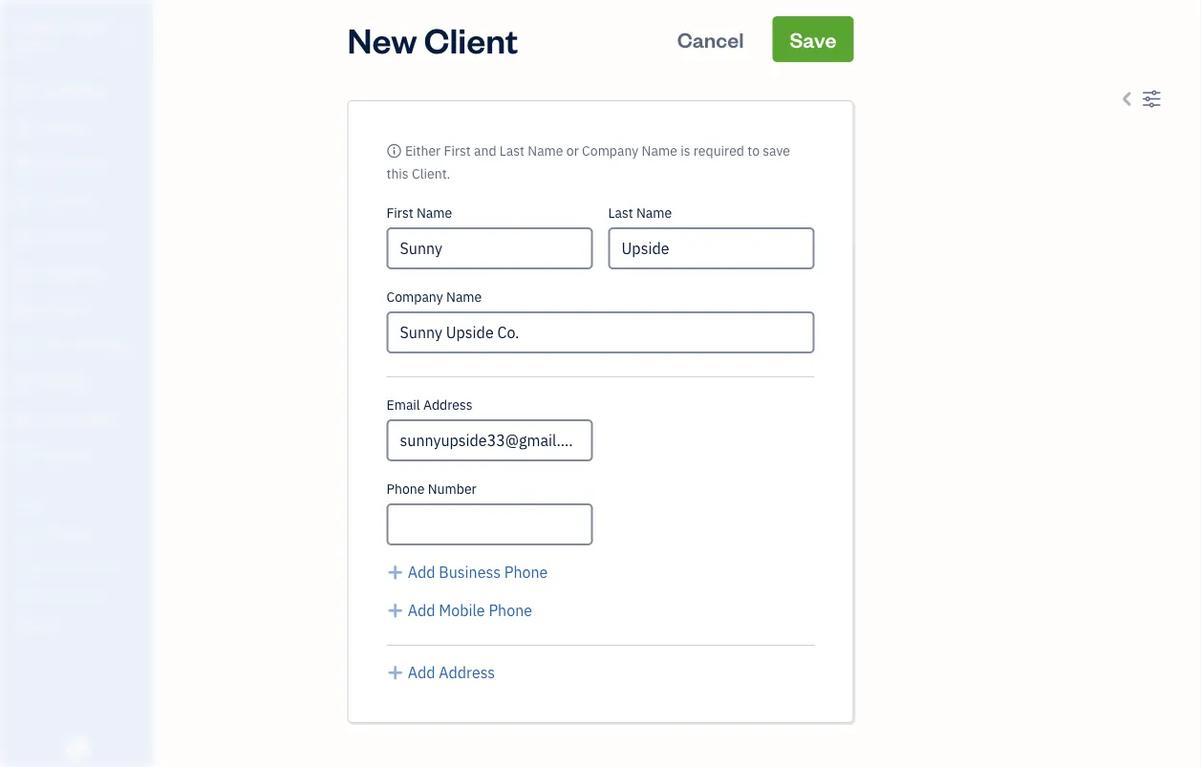 Task type: vqa. For each thing, say whether or not it's contained in the screenshot.
Cancel at the top of the page
yes



Task type: describe. For each thing, give the bounding box(es) containing it.
chart image
[[12, 410, 35, 429]]

Last Name text field
[[608, 227, 815, 269]]

number
[[428, 480, 477, 498]]

save
[[790, 25, 837, 53]]

add address
[[408, 663, 495, 683]]

estimate image
[[12, 156, 35, 175]]

plus image for add business phone
[[387, 561, 404, 584]]

Phone Number text field
[[387, 504, 593, 546]]

company inside either first and last name or company name is required to save this client.
[[582, 142, 639, 160]]

phone for add mobile phone
[[489, 601, 532, 621]]

email address
[[387, 396, 472, 414]]

chevronleft image
[[1118, 87, 1138, 110]]

timer image
[[12, 337, 35, 356]]

add for add business phone
[[408, 562, 435, 582]]

add mobile phone button
[[387, 599, 532, 622]]

ruby
[[15, 17, 51, 37]]

0 vertical spatial phone
[[387, 480, 425, 498]]

new client
[[347, 16, 518, 62]]

owner
[[15, 38, 50, 54]]

add address button
[[387, 661, 495, 684]]

cancel
[[677, 25, 744, 53]]

name for last name
[[636, 204, 672, 222]]

required
[[693, 142, 744, 160]]

save
[[763, 142, 790, 160]]

either
[[405, 142, 441, 160]]

name for company name
[[446, 288, 482, 306]]

to
[[747, 142, 760, 160]]

freshbooks image
[[61, 737, 92, 760]]

or
[[566, 142, 579, 160]]

expense image
[[12, 265, 35, 284]]

client image
[[12, 119, 35, 139]]

project image
[[12, 301, 35, 320]]

First Name text field
[[387, 227, 593, 269]]

last name
[[608, 204, 672, 222]]

ruby oranges owner
[[15, 17, 113, 54]]

payment image
[[12, 228, 35, 247]]

address for email address
[[423, 396, 472, 414]]

0 horizontal spatial company
[[387, 288, 443, 306]]

save button
[[772, 16, 854, 62]]

invoice image
[[12, 192, 35, 211]]

main element
[[0, 0, 201, 767]]



Task type: locate. For each thing, give the bounding box(es) containing it.
first down this
[[387, 204, 413, 222]]

address for add address
[[439, 663, 495, 683]]

1 vertical spatial company
[[387, 288, 443, 306]]

last right and
[[500, 142, 525, 160]]

settings image
[[14, 617, 147, 633]]

1 vertical spatial first
[[387, 204, 413, 222]]

name down first name text field
[[446, 288, 482, 306]]

company name
[[387, 288, 482, 306]]

0 vertical spatial last
[[500, 142, 525, 160]]

1 plus image from the top
[[387, 561, 404, 584]]

report image
[[12, 446, 35, 465]]

phone right business on the left bottom of page
[[504, 562, 548, 582]]

last
[[500, 142, 525, 160], [608, 204, 633, 222]]

address right email
[[423, 396, 472, 414]]

1 horizontal spatial last
[[608, 204, 633, 222]]

new
[[347, 16, 417, 62]]

cancel button
[[660, 16, 761, 62]]

2 vertical spatial add
[[408, 663, 435, 683]]

add business phone
[[408, 562, 548, 582]]

either first and last name or company name is required to save this client.
[[387, 142, 790, 183]]

first name
[[387, 204, 452, 222]]

add
[[408, 562, 435, 582], [408, 601, 435, 621], [408, 663, 435, 683]]

apps image
[[14, 495, 147, 510]]

phone right mobile
[[489, 601, 532, 621]]

address down add mobile phone
[[439, 663, 495, 683]]

add for add mobile phone
[[408, 601, 435, 621]]

phone inside add business phone button
[[504, 562, 548, 582]]

3 add from the top
[[408, 663, 435, 683]]

company right or
[[582, 142, 639, 160]]

add down the add mobile phone 'button'
[[408, 663, 435, 683]]

1 vertical spatial add
[[408, 601, 435, 621]]

and
[[474, 142, 496, 160]]

add left business on the left bottom of page
[[408, 562, 435, 582]]

add for add address
[[408, 663, 435, 683]]

address inside button
[[439, 663, 495, 683]]

business
[[439, 562, 501, 582]]

client
[[424, 16, 518, 62]]

2 vertical spatial plus image
[[387, 661, 404, 684]]

money image
[[12, 374, 35, 393]]

name left or
[[528, 142, 563, 160]]

name left is
[[642, 142, 677, 160]]

last inside either first and last name or company name is required to save this client.
[[500, 142, 525, 160]]

2 vertical spatial phone
[[489, 601, 532, 621]]

add left mobile
[[408, 601, 435, 621]]

Company Name text field
[[387, 311, 815, 354]]

address
[[423, 396, 472, 414], [439, 663, 495, 683]]

email
[[387, 396, 420, 414]]

add mobile phone
[[408, 601, 532, 621]]

1 vertical spatial address
[[439, 663, 495, 683]]

mobile
[[439, 601, 485, 621]]

name up last name "text field" on the right top of the page
[[636, 204, 672, 222]]

primary image
[[387, 142, 402, 160]]

plus image
[[387, 561, 404, 584], [387, 599, 404, 622], [387, 661, 404, 684]]

team members image
[[14, 526, 147, 541]]

1 horizontal spatial first
[[444, 142, 471, 160]]

is
[[680, 142, 690, 160]]

1 vertical spatial last
[[608, 204, 633, 222]]

add business phone button
[[387, 561, 548, 584]]

company down first name
[[387, 288, 443, 306]]

settings image
[[1142, 87, 1162, 110]]

items and services image
[[14, 556, 147, 571]]

3 plus image from the top
[[387, 661, 404, 684]]

oranges
[[55, 17, 113, 37]]

plus image left add address
[[387, 661, 404, 684]]

last down either first and last name or company name is required to save this client.
[[608, 204, 633, 222]]

client.
[[412, 165, 450, 183]]

0 horizontal spatial last
[[500, 142, 525, 160]]

bank connections image
[[14, 587, 147, 602]]

plus image for add address
[[387, 661, 404, 684]]

2 add from the top
[[408, 601, 435, 621]]

1 vertical spatial phone
[[504, 562, 548, 582]]

phone inside the add mobile phone 'button'
[[489, 601, 532, 621]]

0 horizontal spatial first
[[387, 204, 413, 222]]

0 vertical spatial company
[[582, 142, 639, 160]]

1 vertical spatial plus image
[[387, 599, 404, 622]]

0 vertical spatial address
[[423, 396, 472, 414]]

add inside 'button'
[[408, 601, 435, 621]]

1 add from the top
[[408, 562, 435, 582]]

phone left number
[[387, 480, 425, 498]]

plus image for add mobile phone
[[387, 599, 404, 622]]

dashboard image
[[12, 83, 35, 102]]

0 vertical spatial plus image
[[387, 561, 404, 584]]

phone for add business phone
[[504, 562, 548, 582]]

name down client.
[[417, 204, 452, 222]]

0 vertical spatial add
[[408, 562, 435, 582]]

plus image left business on the left bottom of page
[[387, 561, 404, 584]]

Email Address text field
[[387, 419, 593, 462]]

this
[[387, 165, 409, 183]]

add inside button
[[408, 562, 435, 582]]

add inside button
[[408, 663, 435, 683]]

first
[[444, 142, 471, 160], [387, 204, 413, 222]]

company
[[582, 142, 639, 160], [387, 288, 443, 306]]

name for first name
[[417, 204, 452, 222]]

1 horizontal spatial company
[[582, 142, 639, 160]]

first inside either first and last name or company name is required to save this client.
[[444, 142, 471, 160]]

name
[[528, 142, 563, 160], [642, 142, 677, 160], [417, 204, 452, 222], [636, 204, 672, 222], [446, 288, 482, 306]]

phone number
[[387, 480, 477, 498]]

first left and
[[444, 142, 471, 160]]

plus image left mobile
[[387, 599, 404, 622]]

2 plus image from the top
[[387, 599, 404, 622]]

0 vertical spatial first
[[444, 142, 471, 160]]

phone
[[387, 480, 425, 498], [504, 562, 548, 582], [489, 601, 532, 621]]



